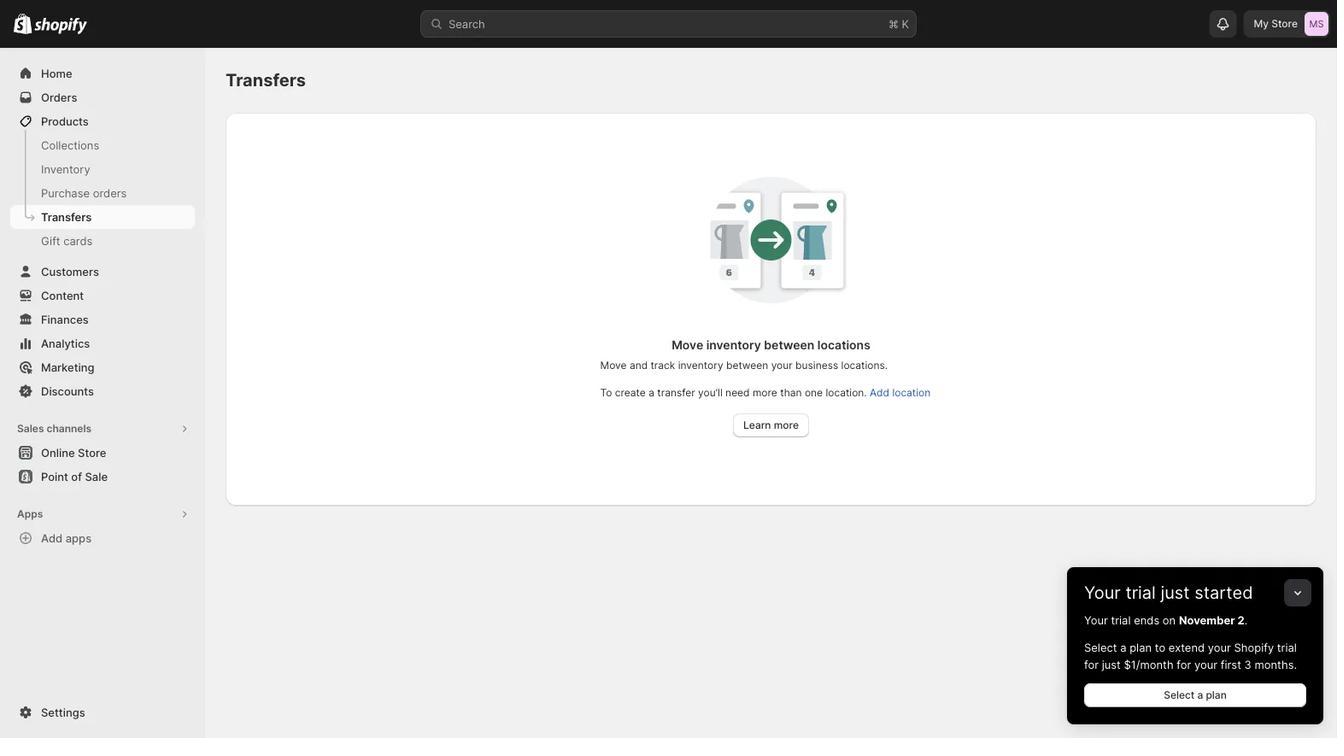 Task type: vqa. For each thing, say whether or not it's contained in the screenshot.
Move inventory between locations Move
yes



Task type: locate. For each thing, give the bounding box(es) containing it.
your up your trial ends on november 2 .
[[1085, 582, 1121, 603]]

store
[[1272, 18, 1298, 30], [78, 446, 106, 459]]

my store image
[[1305, 12, 1329, 36]]

a
[[649, 387, 655, 399], [1121, 641, 1127, 654], [1198, 689, 1204, 702]]

trial inside your trial just started dropdown button
[[1126, 582, 1156, 603]]

2 horizontal spatial a
[[1198, 689, 1204, 702]]

add inside button
[[41, 532, 63, 545]]

move left and
[[600, 359, 627, 372]]

shopify
[[1235, 641, 1275, 654]]

k
[[902, 17, 909, 30]]

more
[[753, 387, 778, 399], [774, 419, 799, 432]]

select inside select a plan to extend your shopify trial for just $1/month for your first 3 months.
[[1085, 641, 1118, 654]]

a down select a plan to extend your shopify trial for just $1/month for your first 3 months.
[[1198, 689, 1204, 702]]

1 vertical spatial your
[[1208, 641, 1232, 654]]

just
[[1161, 582, 1190, 603], [1102, 658, 1121, 671]]

your left first
[[1195, 658, 1218, 671]]

more right learn
[[774, 419, 799, 432]]

1 horizontal spatial add
[[870, 387, 890, 399]]

0 vertical spatial trial
[[1126, 582, 1156, 603]]

inventory up you'll at the bottom of page
[[678, 359, 724, 372]]

learn more
[[744, 419, 799, 432]]

of
[[71, 470, 82, 483]]

your up first
[[1208, 641, 1232, 654]]

1 horizontal spatial transfers
[[226, 70, 306, 91]]

select for select a plan to extend your shopify trial for just $1/month for your first 3 months.
[[1085, 641, 1118, 654]]

transfer
[[658, 387, 696, 399]]

0 vertical spatial plan
[[1130, 641, 1152, 654]]

sales channels
[[17, 423, 92, 435]]

ends
[[1134, 614, 1160, 627]]

0 vertical spatial add
[[870, 387, 890, 399]]

plan down first
[[1206, 689, 1227, 702]]

orders
[[93, 186, 127, 200]]

purchase orders
[[41, 186, 127, 200]]

orders link
[[10, 85, 195, 109]]

apps
[[66, 532, 92, 545]]

0 vertical spatial more
[[753, 387, 778, 399]]

track
[[651, 359, 676, 372]]

select a plan link
[[1085, 684, 1307, 708]]

a right create
[[649, 387, 655, 399]]

customers link
[[10, 260, 195, 284]]

for
[[1085, 658, 1099, 671], [1177, 658, 1192, 671]]

2 your from the top
[[1085, 614, 1108, 627]]

1 vertical spatial just
[[1102, 658, 1121, 671]]

1 your from the top
[[1085, 582, 1121, 603]]

first
[[1221, 658, 1242, 671]]

1 vertical spatial trial
[[1112, 614, 1131, 627]]

store right "my"
[[1272, 18, 1298, 30]]

1 horizontal spatial store
[[1272, 18, 1298, 30]]

1 vertical spatial select
[[1164, 689, 1195, 702]]

home link
[[10, 62, 195, 85]]

0 vertical spatial move
[[672, 338, 704, 353]]

analytics link
[[10, 332, 195, 356]]

1 horizontal spatial just
[[1161, 582, 1190, 603]]

1 vertical spatial move
[[600, 359, 627, 372]]

your
[[772, 359, 793, 372], [1208, 641, 1232, 654], [1195, 658, 1218, 671]]

trial inside select a plan to extend your shopify trial for just $1/month for your first 3 months.
[[1278, 641, 1297, 654]]

between
[[764, 338, 815, 353], [726, 359, 769, 372]]

search
[[449, 17, 485, 30]]

inventory link
[[10, 157, 195, 181]]

content
[[41, 289, 84, 302]]

0 vertical spatial your
[[772, 359, 793, 372]]

trial for ends
[[1112, 614, 1131, 627]]

your trial just started button
[[1068, 568, 1324, 603]]

sales channels button
[[10, 417, 195, 441]]

a inside the "select a plan" link
[[1198, 689, 1204, 702]]

need
[[726, 387, 750, 399]]

0 horizontal spatial store
[[78, 446, 106, 459]]

and
[[630, 359, 648, 372]]

your left ends
[[1085, 614, 1108, 627]]

than
[[780, 387, 802, 399]]

0 vertical spatial store
[[1272, 18, 1298, 30]]

between up business
[[764, 338, 815, 353]]

just up on
[[1161, 582, 1190, 603]]

1 vertical spatial your
[[1085, 614, 1108, 627]]

store for online store
[[78, 446, 106, 459]]

your
[[1085, 582, 1121, 603], [1085, 614, 1108, 627]]

trial up ends
[[1126, 582, 1156, 603]]

0 horizontal spatial select
[[1085, 641, 1118, 654]]

between up need
[[726, 359, 769, 372]]

inventory up move and track inventory between your business locations.
[[707, 338, 761, 353]]

point of sale link
[[10, 465, 195, 489]]

gift cards link
[[10, 229, 195, 253]]

1 horizontal spatial for
[[1177, 658, 1192, 671]]

0 horizontal spatial plan
[[1130, 641, 1152, 654]]

create
[[615, 387, 646, 399]]

1 vertical spatial a
[[1121, 641, 1127, 654]]

a inside select a plan to extend your shopify trial for just $1/month for your first 3 months.
[[1121, 641, 1127, 654]]

store inside button
[[78, 446, 106, 459]]

settings link
[[10, 701, 195, 725]]

gift
[[41, 234, 60, 247]]

0 vertical spatial transfers
[[226, 70, 306, 91]]

just left $1/month
[[1102, 658, 1121, 671]]

1 horizontal spatial a
[[1121, 641, 1127, 654]]

2 vertical spatial a
[[1198, 689, 1204, 702]]

1 horizontal spatial plan
[[1206, 689, 1227, 702]]

move inventory between locations
[[672, 338, 871, 353]]

trial
[[1126, 582, 1156, 603], [1112, 614, 1131, 627], [1278, 641, 1297, 654]]

more left than
[[753, 387, 778, 399]]

plan inside select a plan to extend your shopify trial for just $1/month for your first 3 months.
[[1130, 641, 1152, 654]]

products
[[41, 115, 89, 128]]

content link
[[10, 284, 195, 308]]

one
[[805, 387, 823, 399]]

to create a transfer you'll need more than one location. add location
[[600, 387, 931, 399]]

0 horizontal spatial just
[[1102, 658, 1121, 671]]

1 vertical spatial store
[[78, 446, 106, 459]]

add
[[870, 387, 890, 399], [41, 532, 63, 545]]

your down move inventory between locations
[[772, 359, 793, 372]]

select left to
[[1085, 641, 1118, 654]]

for left $1/month
[[1085, 658, 1099, 671]]

your for between
[[772, 359, 793, 372]]

0 horizontal spatial add
[[41, 532, 63, 545]]

a for select a plan to extend your shopify trial for just $1/month for your first 3 months.
[[1121, 641, 1127, 654]]

add down locations.
[[870, 387, 890, 399]]

locations.
[[842, 359, 888, 372]]

marketing
[[41, 361, 94, 374]]

plan for select a plan to extend your shopify trial for just $1/month for your first 3 months.
[[1130, 641, 1152, 654]]

0 horizontal spatial transfers
[[41, 210, 92, 224]]

0 vertical spatial between
[[764, 338, 815, 353]]

0 vertical spatial your
[[1085, 582, 1121, 603]]

0 vertical spatial select
[[1085, 641, 1118, 654]]

for down extend
[[1177, 658, 1192, 671]]

1 vertical spatial add
[[41, 532, 63, 545]]

move
[[672, 338, 704, 353], [600, 359, 627, 372]]

sale
[[85, 470, 108, 483]]

0 vertical spatial a
[[649, 387, 655, 399]]

inventory
[[707, 338, 761, 353], [678, 359, 724, 372]]

move up track
[[672, 338, 704, 353]]

0 horizontal spatial for
[[1085, 658, 1099, 671]]

0 vertical spatial just
[[1161, 582, 1190, 603]]

shopify image
[[14, 13, 32, 34], [34, 17, 87, 35]]

1 vertical spatial plan
[[1206, 689, 1227, 702]]

your inside dropdown button
[[1085, 582, 1121, 603]]

online store link
[[10, 441, 195, 465]]

2 vertical spatial trial
[[1278, 641, 1297, 654]]

to
[[600, 387, 612, 399]]

0 horizontal spatial move
[[600, 359, 627, 372]]

just inside select a plan to extend your shopify trial for just $1/month for your first 3 months.
[[1102, 658, 1121, 671]]

add left apps
[[41, 532, 63, 545]]

plan up $1/month
[[1130, 641, 1152, 654]]

your for your trial just started
[[1085, 582, 1121, 603]]

store for my store
[[1272, 18, 1298, 30]]

your trial just started element
[[1068, 612, 1324, 725]]

plan
[[1130, 641, 1152, 654], [1206, 689, 1227, 702]]

trial up "months."
[[1278, 641, 1297, 654]]

1 horizontal spatial move
[[672, 338, 704, 353]]

trial left ends
[[1112, 614, 1131, 627]]

learn
[[744, 419, 771, 432]]

1 horizontal spatial select
[[1164, 689, 1195, 702]]

my store
[[1254, 18, 1298, 30]]

select down select a plan to extend your shopify trial for just $1/month for your first 3 months.
[[1164, 689, 1195, 702]]

collections link
[[10, 133, 195, 157]]

⌘
[[889, 17, 899, 30]]

purchase
[[41, 186, 90, 200]]

store up sale
[[78, 446, 106, 459]]

a up $1/month
[[1121, 641, 1127, 654]]

your trial ends on november 2 .
[[1085, 614, 1248, 627]]

add location link
[[870, 387, 931, 399]]

1 vertical spatial more
[[774, 419, 799, 432]]

select
[[1085, 641, 1118, 654], [1164, 689, 1195, 702]]



Task type: describe. For each thing, give the bounding box(es) containing it.
online store button
[[0, 441, 205, 465]]

location
[[893, 387, 931, 399]]

finances link
[[10, 308, 195, 332]]

products link
[[10, 109, 195, 133]]

add apps button
[[10, 527, 195, 550]]

select for select a plan
[[1164, 689, 1195, 702]]

your for your trial ends on november 2 .
[[1085, 614, 1108, 627]]

1 vertical spatial inventory
[[678, 359, 724, 372]]

purchase orders link
[[10, 181, 195, 205]]

0 horizontal spatial shopify image
[[14, 13, 32, 34]]

my
[[1254, 18, 1269, 30]]

home
[[41, 67, 72, 80]]

collections
[[41, 138, 99, 152]]

$1/month
[[1124, 658, 1174, 671]]

started
[[1195, 582, 1254, 603]]

.
[[1245, 614, 1248, 627]]

a for select a plan
[[1198, 689, 1204, 702]]

november
[[1179, 614, 1236, 627]]

settings
[[41, 706, 85, 719]]

1 vertical spatial transfers
[[41, 210, 92, 224]]

plan for select a plan
[[1206, 689, 1227, 702]]

3
[[1245, 658, 1252, 671]]

point of sale button
[[0, 465, 205, 489]]

1 vertical spatial between
[[726, 359, 769, 372]]

months.
[[1255, 658, 1298, 671]]

just inside dropdown button
[[1161, 582, 1190, 603]]

orders
[[41, 91, 77, 104]]

more inside 'link'
[[774, 419, 799, 432]]

discounts link
[[10, 379, 195, 403]]

channels
[[47, 423, 92, 435]]

to
[[1155, 641, 1166, 654]]

on
[[1163, 614, 1176, 627]]

move for move and track inventory between your business locations.
[[600, 359, 627, 372]]

1 for from the left
[[1085, 658, 1099, 671]]

inventory
[[41, 162, 90, 176]]

business
[[796, 359, 839, 372]]

locations
[[818, 338, 871, 353]]

move and track inventory between your business locations.
[[600, 359, 888, 372]]

apps
[[17, 508, 43, 521]]

2 vertical spatial your
[[1195, 658, 1218, 671]]

analytics
[[41, 337, 90, 350]]

customers
[[41, 265, 99, 278]]

online store
[[41, 446, 106, 459]]

move for move inventory between locations
[[672, 338, 704, 353]]

2 for from the left
[[1177, 658, 1192, 671]]

extend
[[1169, 641, 1205, 654]]

select a plan
[[1164, 689, 1227, 702]]

cards
[[63, 234, 93, 247]]

gift cards
[[41, 234, 93, 247]]

transfers link
[[10, 205, 195, 229]]

you'll
[[698, 387, 723, 399]]

finances
[[41, 313, 89, 326]]

learn more link
[[733, 414, 809, 438]]

online
[[41, 446, 75, 459]]

trial for just
[[1126, 582, 1156, 603]]

your for extend
[[1208, 641, 1232, 654]]

sales
[[17, 423, 44, 435]]

select a plan to extend your shopify trial for just $1/month for your first 3 months.
[[1085, 641, 1298, 671]]

add apps
[[41, 532, 92, 545]]

location.
[[826, 387, 867, 399]]

0 horizontal spatial a
[[649, 387, 655, 399]]

your trial just started
[[1085, 582, 1254, 603]]

2
[[1238, 614, 1245, 627]]

0 vertical spatial inventory
[[707, 338, 761, 353]]

apps button
[[10, 503, 195, 527]]

1 horizontal spatial shopify image
[[34, 17, 87, 35]]

point
[[41, 470, 68, 483]]

marketing link
[[10, 356, 195, 379]]

discounts
[[41, 385, 94, 398]]

⌘ k
[[889, 17, 909, 30]]

point of sale
[[41, 470, 108, 483]]



